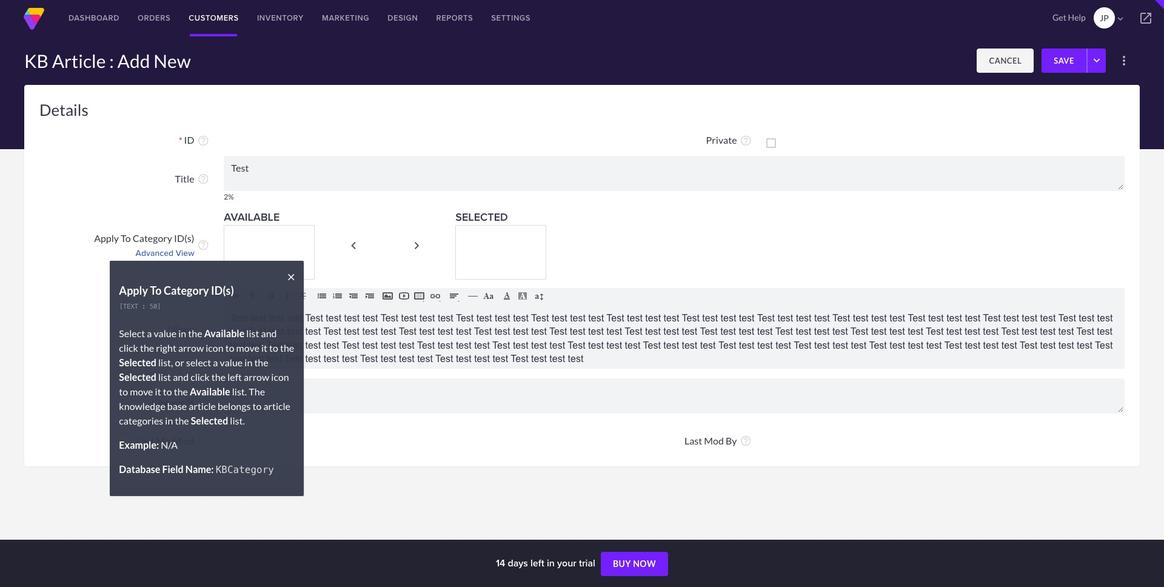 Task type: locate. For each thing, give the bounding box(es) containing it.
and
[[261, 327, 277, 339], [173, 371, 189, 383]]

0 horizontal spatial it
[[155, 386, 161, 397]]

a right select
[[147, 327, 152, 339]]

1 vertical spatial icon
[[271, 371, 289, 383]]

: inside apply to category id(s) [text : 50]
[[142, 303, 146, 311]]

1 vertical spatial click
[[191, 371, 210, 383]]

1 horizontal spatial and
[[261, 327, 277, 339]]

to
[[121, 232, 131, 244], [150, 284, 162, 298]]

arrow
[[178, 342, 204, 353], [244, 371, 270, 383]]

0 horizontal spatial value
[[154, 327, 177, 339]]

it inside list and click the left arrow icon to move it to the
[[155, 386, 161, 397]]

0 vertical spatial value
[[154, 327, 177, 339]]

available up "belongs"
[[190, 386, 230, 397]]

article
[[189, 400, 216, 412], [264, 400, 291, 412]]

category up "advanced"
[[133, 232, 172, 244]]

view
[[176, 247, 195, 259]]

1 vertical spatial category
[[164, 284, 209, 298]]

category inside apply to category id(s) advanced view
[[133, 232, 172, 244]]

0 horizontal spatial :
[[109, 50, 114, 72]]

n/a
[[161, 439, 178, 451]]

in up the
[[245, 356, 253, 368]]

1 horizontal spatial left
[[531, 556, 545, 570]]

value
[[154, 327, 177, 339], [220, 356, 243, 368]]

help_outline right the private
[[740, 134, 753, 147]]

0 vertical spatial icon
[[206, 342, 224, 353]]

to
[[226, 342, 235, 353], [269, 342, 278, 353], [119, 386, 128, 397], [163, 386, 172, 397], [253, 400, 262, 412]]

list for list and click the left arrow icon to move it to the
[[158, 371, 171, 383]]

kb article : add new
[[24, 50, 191, 72]]

last inside last modified help_outline
[[137, 435, 154, 446]]

1 horizontal spatial *
[[179, 136, 182, 146]]

value right "select"
[[220, 356, 243, 368]]

last inside last mod by help_outline
[[685, 435, 703, 446]]

1 horizontal spatial :
[[142, 303, 146, 311]]

id(s) for help_outline
[[174, 232, 195, 244]]

1 vertical spatial move
[[130, 386, 153, 397]]

settings
[[492, 12, 531, 24]]

1 vertical spatial value
[[220, 356, 243, 368]]

0 horizontal spatial id(s)
[[174, 232, 195, 244]]

None text field
[[224, 379, 1126, 414]]

1 horizontal spatial icon
[[271, 371, 289, 383]]

list up the
[[247, 327, 259, 339]]

body
[[172, 323, 195, 335]]

arrow up "select"
[[178, 342, 204, 353]]

and up the
[[261, 327, 277, 339]]

the
[[188, 327, 202, 339], [140, 342, 154, 353], [280, 342, 294, 353], [254, 356, 269, 368], [212, 371, 226, 383], [174, 386, 188, 397], [175, 415, 189, 426]]

1 vertical spatial a
[[213, 356, 218, 368]]

0 vertical spatial list
[[247, 327, 259, 339]]

customers
[[189, 12, 239, 24]]

in inside list. the knowledge base article belongs to article categories in the
[[165, 415, 173, 426]]

0 vertical spatial apply
[[94, 232, 119, 244]]

1 vertical spatial apply
[[119, 284, 148, 298]]

modified
[[156, 435, 195, 446]]

categories
[[119, 415, 163, 426]]

0 vertical spatial it
[[261, 342, 268, 353]]

available down '2%'
[[224, 209, 280, 225]]

1 vertical spatial *
[[167, 324, 171, 335]]

select
[[186, 356, 211, 368]]

0 vertical spatial arrow
[[178, 342, 204, 353]]

private
[[707, 134, 738, 146]]

apply inside apply to category id(s) [text : 50]
[[119, 284, 148, 298]]

: left the "50]"
[[142, 303, 146, 311]]

0 vertical spatial a
[[147, 327, 152, 339]]

example:
[[119, 439, 159, 451]]

to inside apply to category id(s) advanced view
[[121, 232, 131, 244]]

id(s) up view
[[174, 232, 195, 244]]

1 horizontal spatial a
[[213, 356, 218, 368]]

category
[[133, 232, 172, 244], [164, 284, 209, 298]]

left
[[228, 371, 242, 383], [531, 556, 545, 570]]

value up right
[[154, 327, 177, 339]]

move inside list and click the right arrow icon to move it to the selected list, or select a value in the selected
[[236, 342, 260, 353]]

list inside list and click the right arrow icon to move it to the selected list, or select a value in the selected
[[247, 327, 259, 339]]

0 vertical spatial left
[[228, 371, 242, 383]]

list.
[[232, 386, 247, 397], [230, 415, 245, 426]]

left up "belongs"
[[228, 371, 242, 383]]

last mod by help_outline
[[685, 435, 753, 447]]

icon for left
[[271, 371, 289, 383]]

it up knowledge
[[155, 386, 161, 397]]

last for help_outline
[[137, 435, 154, 446]]

0 vertical spatial list.
[[232, 386, 247, 397]]

list. up "belongs"
[[232, 386, 247, 397]]

arrow inside list and click the left arrow icon to move it to the
[[244, 371, 270, 383]]

dashboard
[[69, 12, 120, 24]]

* inside * id help_outline
[[179, 136, 182, 146]]

0 horizontal spatial arrow
[[178, 342, 204, 353]]

0 horizontal spatial icon
[[206, 342, 224, 353]]

1 last from the left
[[137, 435, 154, 446]]

1 horizontal spatial list
[[247, 327, 259, 339]]

click down "select"
[[191, 371, 210, 383]]

1 vertical spatial list.
[[230, 415, 245, 426]]

id(s) up select a value in the available
[[211, 284, 234, 298]]

details
[[39, 100, 88, 120]]

last
[[137, 435, 154, 446], [685, 435, 703, 446]]

: left add
[[109, 50, 114, 72]]

0 horizontal spatial to
[[121, 232, 131, 244]]

*
[[179, 136, 182, 146], [167, 324, 171, 335]]

click for left
[[191, 371, 210, 383]]

0 vertical spatial category
[[133, 232, 172, 244]]

0 vertical spatial click
[[119, 342, 138, 353]]

0 vertical spatial to
[[121, 232, 131, 244]]

click for right
[[119, 342, 138, 353]]

apply up advanced view link
[[94, 232, 119, 244]]

trial
[[579, 556, 596, 570]]

2 article from the left
[[264, 400, 291, 412]]

last left mod
[[685, 435, 703, 446]]

1 article from the left
[[189, 400, 216, 412]]

1 vertical spatial it
[[155, 386, 161, 397]]

apply to category id(s) [text : 50]
[[119, 284, 234, 311]]

2%
[[224, 192, 234, 201]]

0 horizontal spatial click
[[119, 342, 138, 353]]

click inside list and click the left arrow icon to move it to the
[[191, 371, 210, 383]]

and inside list and click the right arrow icon to move it to the selected list, or select a value in the selected
[[261, 327, 277, 339]]

1 horizontal spatial it
[[261, 342, 268, 353]]

* for * id help_outline
[[179, 136, 182, 146]]

buy
[[613, 559, 632, 569]]

test
[[230, 313, 248, 323], [305, 313, 323, 323], [381, 313, 399, 323], [456, 313, 474, 323], [532, 313, 549, 323], [607, 313, 625, 323], [682, 313, 700, 323], [758, 313, 775, 323], [833, 313, 851, 323], [908, 313, 926, 323], [984, 313, 1002, 323], [1059, 313, 1077, 323], [248, 327, 266, 337], [324, 327, 341, 337], [399, 327, 417, 337], [474, 327, 492, 337], [550, 327, 568, 337], [625, 327, 643, 337], [700, 327, 718, 337], [776, 327, 794, 337], [851, 327, 869, 337], [927, 327, 944, 337], [1002, 327, 1020, 337], [1077, 327, 1095, 337], [267, 340, 284, 350], [342, 340, 360, 350], [417, 340, 435, 350], [493, 340, 511, 350], [568, 340, 586, 350], [643, 340, 661, 350], [719, 340, 737, 350], [794, 340, 812, 350], [870, 340, 888, 350], [945, 340, 963, 350], [1020, 340, 1038, 350], [1096, 340, 1114, 350], [285, 354, 303, 364], [360, 354, 378, 364], [436, 354, 454, 364], [511, 354, 529, 364]]

move
[[236, 342, 260, 353], [130, 386, 153, 397]]

available
[[224, 209, 280, 225], [204, 327, 245, 339], [190, 386, 230, 397]]

it
[[261, 342, 268, 353], [155, 386, 161, 397]]

test
[[251, 313, 266, 323], [269, 313, 285, 323], [287, 313, 303, 323], [326, 313, 342, 323], [344, 313, 360, 323], [363, 313, 378, 323], [401, 313, 417, 323], [420, 313, 435, 323], [438, 313, 454, 323], [477, 313, 492, 323], [495, 313, 511, 323], [513, 313, 529, 323], [552, 313, 568, 323], [570, 313, 586, 323], [589, 313, 604, 323], [627, 313, 643, 323], [646, 313, 661, 323], [664, 313, 680, 323], [703, 313, 718, 323], [721, 313, 737, 323], [739, 313, 755, 323], [778, 313, 794, 323], [797, 313, 812, 323], [815, 313, 830, 323], [854, 313, 869, 323], [872, 313, 888, 323], [890, 313, 906, 323], [929, 313, 945, 323], [947, 313, 963, 323], [966, 313, 981, 323], [1004, 313, 1020, 323], [1023, 313, 1038, 323], [1041, 313, 1057, 323], [1080, 313, 1095, 323], [1098, 313, 1114, 323], [230, 327, 246, 337], [269, 327, 284, 337], [287, 327, 303, 337], [305, 327, 321, 337], [344, 327, 360, 337], [363, 327, 378, 337], [381, 327, 397, 337], [420, 327, 435, 337], [438, 327, 454, 337], [456, 327, 472, 337], [495, 327, 511, 337], [513, 327, 529, 337], [532, 327, 547, 337], [570, 327, 586, 337], [589, 327, 604, 337], [607, 327, 623, 337], [646, 327, 661, 337], [664, 327, 680, 337], [682, 327, 698, 337], [721, 327, 737, 337], [739, 327, 755, 337], [758, 327, 773, 337], [796, 327, 812, 337], [815, 327, 830, 337], [833, 327, 849, 337], [872, 327, 887, 337], [890, 327, 906, 337], [908, 327, 924, 337], [947, 327, 963, 337], [965, 327, 981, 337], [984, 327, 999, 337], [1022, 327, 1038, 337], [1041, 327, 1056, 337], [1059, 327, 1075, 337], [1098, 327, 1113, 337], [230, 340, 246, 350], [248, 340, 264, 350], [287, 340, 303, 350], [305, 340, 321, 350], [324, 340, 339, 350], [363, 340, 378, 350], [381, 340, 397, 350], [399, 340, 415, 350], [438, 340, 454, 350], [456, 340, 472, 350], [475, 340, 490, 350], [513, 340, 529, 350], [532, 340, 547, 350], [550, 340, 566, 350], [589, 340, 604, 350], [607, 340, 623, 350], [625, 340, 641, 350], [664, 340, 680, 350], [682, 340, 698, 350], [701, 340, 716, 350], [739, 340, 755, 350], [758, 340, 773, 350], [776, 340, 792, 350], [815, 340, 830, 350], [833, 340, 849, 350], [852, 340, 867, 350], [890, 340, 906, 350], [909, 340, 924, 350], [927, 340, 943, 350], [966, 340, 981, 350], [984, 340, 1000, 350], [1002, 340, 1018, 350], [1041, 340, 1057, 350], [1059, 340, 1075, 350], [1078, 340, 1093, 350], [230, 354, 246, 364], [248, 354, 264, 364], [267, 354, 282, 364], [305, 354, 321, 364], [324, 354, 339, 364], [342, 354, 358, 364], [381, 354, 397, 364], [399, 354, 415, 364], [418, 354, 433, 364], [456, 354, 472, 364], [475, 354, 490, 364], [493, 354, 509, 364], [532, 354, 547, 364], [550, 354, 566, 364], [568, 354, 584, 364]]

1 horizontal spatial to
[[150, 284, 162, 298]]

1 vertical spatial to
[[150, 284, 162, 298]]

click
[[119, 342, 138, 353], [191, 371, 210, 383]]

1 horizontal spatial article
[[264, 400, 291, 412]]

:
[[109, 50, 114, 72], [142, 303, 146, 311]]

1 vertical spatial arrow
[[244, 371, 270, 383]]

1 vertical spatial id(s)
[[211, 284, 234, 298]]

id(s) inside apply to category id(s) advanced view
[[174, 232, 195, 244]]

list inside list and click the left arrow icon to move it to the
[[158, 371, 171, 383]]

title
[[175, 173, 195, 185]]

it up the
[[261, 342, 268, 353]]

orders
[[138, 12, 171, 24]]

0 horizontal spatial left
[[228, 371, 242, 383]]

id
[[184, 134, 195, 146]]

name:
[[186, 463, 214, 475]]

1 horizontal spatial move
[[236, 342, 260, 353]]

list down list,
[[158, 371, 171, 383]]

and for list and click the right arrow icon to move it to the selected list, or select a value in the selected
[[261, 327, 277, 339]]

selected
[[456, 209, 508, 225], [119, 356, 156, 368], [119, 371, 156, 383], [191, 415, 228, 426]]

click down select
[[119, 342, 138, 353]]

last for by
[[685, 435, 703, 446]]

0 vertical spatial move
[[236, 342, 260, 353]]

0 vertical spatial *
[[179, 136, 182, 146]]

left right days
[[531, 556, 545, 570]]

last down the 'categories'
[[137, 435, 154, 446]]

select
[[119, 327, 145, 339]]

category down view
[[164, 284, 209, 298]]

list. right 0
[[230, 415, 245, 426]]

help_outline up selected list. at left
[[197, 396, 210, 408]]

in down the base
[[165, 415, 173, 426]]

category for :
[[164, 284, 209, 298]]

arrow for left
[[244, 371, 270, 383]]

add
[[117, 50, 150, 72]]

0 horizontal spatial *
[[167, 324, 171, 335]]

a right "select"
[[213, 356, 218, 368]]

it inside list and click the right arrow icon to move it to the selected list, or select a value in the selected
[[261, 342, 268, 353]]

0 horizontal spatial move
[[130, 386, 153, 397]]

in left your
[[547, 556, 555, 570]]

to for advanced
[[121, 232, 131, 244]]

None text field
[[224, 156, 1126, 191]]

1 vertical spatial list
[[158, 371, 171, 383]]

available up "select"
[[204, 327, 245, 339]]

icon inside list and click the right arrow icon to move it to the selected list, or select a value in the selected
[[206, 342, 224, 353]]

apply for advanced
[[94, 232, 119, 244]]

1 vertical spatial left
[[531, 556, 545, 570]]

to inside apply to category id(s) [text : 50]
[[150, 284, 162, 298]]

icon inside list and click the left arrow icon to move it to the
[[271, 371, 289, 383]]

and for list and click the left arrow icon to move it to the
[[173, 371, 189, 383]]

keywords help_outline
[[152, 396, 210, 408]]

1 horizontal spatial value
[[220, 356, 243, 368]]

help_outline right by
[[740, 435, 753, 447]]

to up the "50]"
[[150, 284, 162, 298]]

0 vertical spatial and
[[261, 327, 277, 339]]

1 horizontal spatial click
[[191, 371, 210, 383]]

save link
[[1043, 49, 1087, 73]]

id(s) inside apply to category id(s) [text : 50]
[[211, 284, 234, 298]]

it for list and click the left arrow icon to move it to the
[[155, 386, 161, 397]]

apply for [text
[[119, 284, 148, 298]]

click inside list and click the right arrow icon to move it to the selected list, or select a value in the selected
[[119, 342, 138, 353]]

2 last from the left
[[685, 435, 703, 446]]

now
[[634, 559, 657, 569]]

reports
[[436, 12, 473, 24]]

article up selected list. at left
[[189, 400, 216, 412]]

to up advanced view link
[[121, 232, 131, 244]]

and inside list and click the left arrow icon to move it to the
[[173, 371, 189, 383]]

list. inside list. the knowledge base article belongs to article categories in the
[[232, 386, 247, 397]]

1 horizontal spatial arrow
[[244, 371, 270, 383]]

* left id
[[179, 136, 182, 146]]

0 vertical spatial id(s)
[[174, 232, 195, 244]]

category inside apply to category id(s) [text : 50]
[[164, 284, 209, 298]]

help_outline inside the keywords help_outline
[[197, 396, 210, 408]]

arrow inside list and click the right arrow icon to move it to the selected list, or select a value in the selected
[[178, 342, 204, 353]]

help_outline inside last mod by help_outline
[[740, 435, 753, 447]]

article down the
[[264, 400, 291, 412]]

* inside * body help_outline
[[167, 324, 171, 335]]

help_outline inside last modified help_outline
[[197, 435, 210, 447]]

help_outline inside * id help_outline
[[197, 134, 210, 147]]

move up knowledge
[[130, 386, 153, 397]]

in up or
[[178, 327, 186, 339]]

cancel link
[[978, 49, 1035, 73]]

2 vertical spatial available
[[190, 386, 230, 397]]


[[1139, 11, 1154, 25]]

move inside list and click the left arrow icon to move it to the
[[130, 386, 153, 397]]


[[1116, 13, 1127, 24]]

icon for right
[[206, 342, 224, 353]]

0 vertical spatial available
[[224, 209, 280, 225]]

help_outline down selected list. at left
[[197, 435, 210, 447]]

database
[[119, 463, 160, 475]]

1 vertical spatial and
[[173, 371, 189, 383]]

the inside list. the knowledge base article belongs to article categories in the
[[175, 415, 189, 426]]

apply to category id(s) advanced view
[[94, 232, 195, 259]]

apply up [text
[[119, 284, 148, 298]]

list. the knowledge base article belongs to article categories in the
[[119, 386, 291, 426]]

1 horizontal spatial last
[[685, 435, 703, 446]]

help
[[1069, 12, 1087, 22]]

help_outline inside private help_outline
[[740, 134, 753, 147]]

help_outline right title
[[197, 173, 210, 185]]

your
[[558, 556, 577, 570]]

0 horizontal spatial article
[[189, 400, 216, 412]]

move up the
[[236, 342, 260, 353]]

help_outline right id
[[197, 134, 210, 147]]

0 horizontal spatial last
[[137, 435, 154, 446]]

1 horizontal spatial id(s)
[[211, 284, 234, 298]]

it for list and click the right arrow icon to move it to the selected list, or select a value in the selected
[[261, 342, 268, 353]]

a inside list and click the right arrow icon to move it to the selected list, or select a value in the selected
[[213, 356, 218, 368]]

* left body at the left bottom
[[167, 324, 171, 335]]

in
[[178, 327, 186, 339], [245, 356, 253, 368], [165, 415, 173, 426], [547, 556, 555, 570]]

and down or
[[173, 371, 189, 383]]

apply
[[94, 232, 119, 244], [119, 284, 148, 298]]

0 horizontal spatial and
[[173, 371, 189, 383]]

id(s)
[[174, 232, 195, 244], [211, 284, 234, 298]]

1 vertical spatial :
[[142, 303, 146, 311]]

help_outline right body at the left bottom
[[197, 323, 210, 335]]

0 horizontal spatial list
[[158, 371, 171, 383]]

0 vertical spatial :
[[109, 50, 114, 72]]

apply inside apply to category id(s) advanced view
[[94, 232, 119, 244]]

arrow up the
[[244, 371, 270, 383]]

* for * body help_outline
[[167, 324, 171, 335]]



Task type: vqa. For each thing, say whether or not it's contained in the screenshot.
Apply in the the 'Apply To Category ID(s) [TEXT : 50]'
yes



Task type: describe. For each thing, give the bounding box(es) containing it.
advanced
[[136, 247, 174, 259]]

list,
[[158, 356, 173, 368]]

 link
[[1129, 0, 1165, 36]]

0
[[224, 415, 228, 424]]

database field name: kbcategory
[[119, 463, 274, 475]]

more_vert button
[[1113, 49, 1137, 73]]

new
[[154, 50, 191, 72]]

to for [text
[[150, 284, 162, 298]]

base
[[167, 400, 187, 412]]

knowledge
[[119, 400, 166, 412]]

field
[[162, 463, 184, 475]]

or
[[175, 356, 184, 368]]

[text
[[119, 303, 138, 311]]

save
[[1055, 56, 1075, 66]]

50]
[[150, 303, 161, 311]]

list and click the right arrow icon to move it to the selected list, or select a value in the selected
[[119, 327, 294, 383]]

keywords
[[152, 396, 195, 408]]

marketing
[[322, 12, 370, 24]]

14 days left in your trial
[[496, 556, 598, 570]]

next link
[[385, 232, 456, 268]]

right
[[156, 342, 176, 353]]

get
[[1053, 12, 1067, 22]]

* id help_outline
[[179, 134, 210, 147]]

test test test test test test test test test test test test test test test test test test test test test test test test test test test test test test test test test test test test test test test test test test test test test test test test test test test test test test test test test test test test test test test test test test test test test test test test test test test test test test test test test test test test test test test test test test test test test test test test test test test test test test test test test test test test test test test test test test test test test test test test test test test test test test test test test test test test test test test test test test test test test test test test test test test test test test test test test test test test test test test test
[[230, 313, 1114, 364]]

by
[[726, 435, 738, 446]]

next
[[398, 253, 456, 268]]

advanced view link
[[39, 247, 195, 259]]

help_outline inside * body help_outline
[[197, 323, 210, 335]]

value inside list and click the right arrow icon to move it to the selected list, or select a value in the selected
[[220, 356, 243, 368]]

title help_outline
[[175, 173, 210, 185]]

move for list and click the right arrow icon to move it to the selected list, or select a value in the selected
[[236, 342, 260, 353]]

buy now
[[613, 559, 657, 569]]

inventory
[[257, 12, 304, 24]]

days
[[508, 556, 528, 570]]

category for view
[[133, 232, 172, 244]]

dashboard link
[[59, 0, 129, 36]]

cancel
[[990, 56, 1022, 66]]

last modified help_outline
[[137, 435, 210, 447]]

help_outline inside the title help_outline
[[197, 173, 210, 185]]

more_vert
[[1118, 53, 1132, 68]]

id(s) for available
[[211, 284, 234, 298]]

help_outline right view
[[197, 239, 210, 251]]

jp
[[1101, 13, 1110, 23]]

get help
[[1053, 12, 1087, 22]]

in inside list and click the right arrow icon to move it to the selected list, or select a value in the selected
[[245, 356, 253, 368]]

design
[[388, 12, 418, 24]]

buy now link
[[601, 552, 669, 576]]

example: n/a
[[119, 439, 178, 451]]

belongs
[[218, 400, 251, 412]]

kb
[[24, 50, 48, 72]]

kbcategory
[[216, 464, 274, 475]]

move for list and click the left arrow icon to move it to the
[[130, 386, 153, 397]]

private help_outline
[[707, 134, 753, 147]]

14
[[496, 556, 506, 570]]

select a value in the available
[[119, 327, 245, 339]]

selected list.
[[191, 415, 245, 426]]

list and click the left arrow icon to move it to the
[[119, 371, 289, 397]]

0 horizontal spatial a
[[147, 327, 152, 339]]

the
[[249, 386, 265, 397]]

article
[[52, 50, 106, 72]]

left inside list and click the left arrow icon to move it to the
[[228, 371, 242, 383]]

* body help_outline
[[167, 323, 210, 335]]

arrow for right
[[178, 342, 204, 353]]

mod
[[705, 435, 724, 446]]

1 vertical spatial available
[[204, 327, 245, 339]]

list for list and click the right arrow icon to move it to the selected list, or select a value in the selected
[[247, 327, 259, 339]]

to inside list. the knowledge base article belongs to article categories in the
[[253, 400, 262, 412]]



